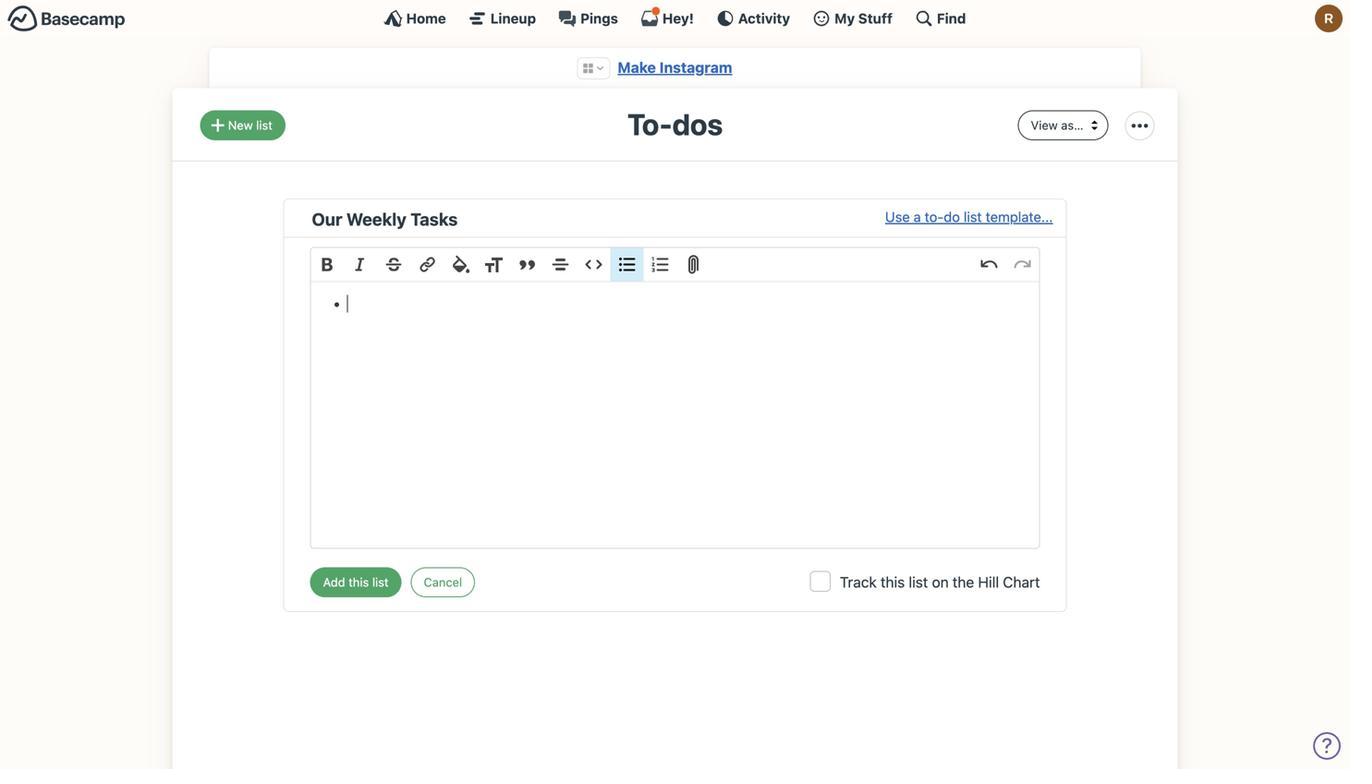 Task type: locate. For each thing, give the bounding box(es) containing it.
use a to-do list template... link
[[885, 206, 1053, 232]]

to-
[[925, 209, 944, 225]]

to-dos
[[627, 107, 723, 142]]

list right new
[[256, 118, 273, 132]]

find
[[937, 10, 966, 26]]

new
[[228, 118, 253, 132]]

pings button
[[558, 9, 618, 28]]

a
[[914, 209, 921, 225]]

2 horizontal spatial list
[[964, 209, 982, 225]]

hey!
[[663, 10, 694, 26]]

this
[[881, 574, 905, 591]]

list right do
[[964, 209, 982, 225]]

activity link
[[716, 9, 790, 28]]

view as… button
[[1018, 110, 1108, 140]]

1 horizontal spatial list
[[909, 574, 928, 591]]

track
[[840, 574, 877, 591]]

as…
[[1061, 118, 1084, 132]]

to-
[[627, 107, 672, 142]]

lineup
[[490, 10, 536, 26]]

dos
[[672, 107, 723, 142]]

To-do list description: Add extra details or attach a file text field
[[311, 282, 1039, 548]]

my stuff
[[835, 10, 893, 26]]

list
[[256, 118, 273, 132], [964, 209, 982, 225], [909, 574, 928, 591]]

pings
[[580, 10, 618, 26]]

None submit
[[310, 568, 402, 598]]

make instagram
[[618, 59, 732, 76]]

home link
[[384, 9, 446, 28]]

activity
[[738, 10, 790, 26]]

0 horizontal spatial list
[[256, 118, 273, 132]]

make instagram link
[[618, 59, 732, 76]]

list left on
[[909, 574, 928, 591]]



Task type: describe. For each thing, give the bounding box(es) containing it.
main element
[[0, 0, 1350, 36]]

template...
[[986, 209, 1053, 225]]

2 vertical spatial list
[[909, 574, 928, 591]]

switch accounts image
[[7, 5, 126, 33]]

cancel button
[[411, 568, 475, 598]]

new list
[[228, 118, 273, 132]]

1 vertical spatial list
[[964, 209, 982, 225]]

make
[[618, 59, 656, 76]]

0 vertical spatial list
[[256, 118, 273, 132]]

stuff
[[858, 10, 893, 26]]

new list link
[[200, 110, 285, 140]]

my
[[835, 10, 855, 26]]

my stuff button
[[812, 9, 893, 28]]

track this list on the hill chart
[[840, 574, 1040, 591]]

do
[[944, 209, 960, 225]]

on
[[932, 574, 949, 591]]

view as…
[[1031, 118, 1084, 132]]

cancel
[[424, 576, 462, 589]]

lineup link
[[468, 9, 536, 28]]

the
[[953, 574, 974, 591]]

view
[[1031, 118, 1058, 132]]

Name this list… text field
[[312, 206, 885, 232]]

ruby image
[[1315, 5, 1343, 32]]

hill chart
[[978, 574, 1040, 591]]

use
[[885, 209, 910, 225]]

hey! button
[[640, 6, 694, 28]]

instagram
[[660, 59, 732, 76]]

use a to-do list template...
[[885, 209, 1053, 225]]

home
[[406, 10, 446, 26]]

find button
[[915, 9, 966, 28]]



Task type: vqa. For each thing, say whether or not it's contained in the screenshot.
SET THE SCHEDULE (OPTIONAL) ADD START/END DATES
no



